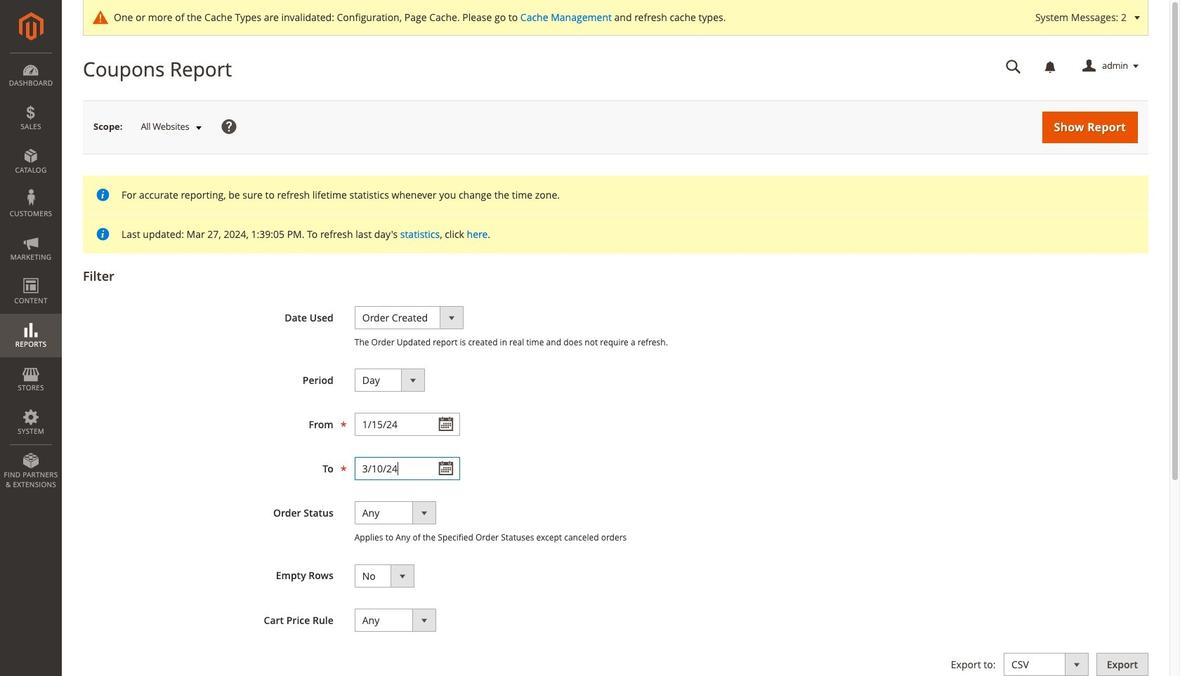 Task type: locate. For each thing, give the bounding box(es) containing it.
menu bar
[[0, 53, 62, 497]]

magento admin panel image
[[19, 12, 43, 41]]

None text field
[[355, 413, 460, 437], [355, 458, 460, 481], [355, 413, 460, 437], [355, 458, 460, 481]]

None text field
[[997, 54, 1032, 79]]



